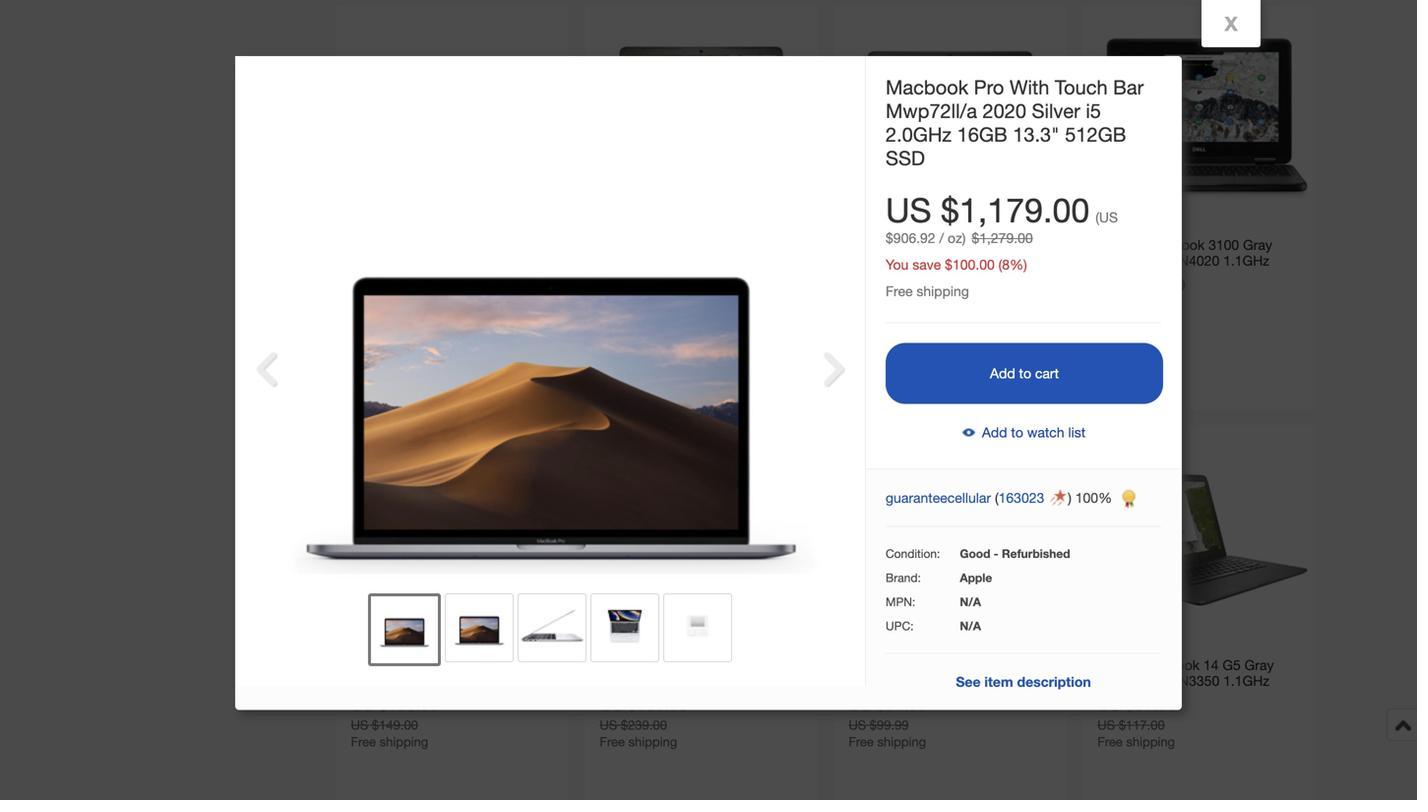 Task type: locate. For each thing, give the bounding box(es) containing it.
- left refurbished
[[994, 547, 999, 560]]

1 vertical spatial silver
[[453, 253, 487, 269]]

touch
[[1055, 76, 1108, 99], [469, 237, 506, 253]]

i5 inside "macbook pro with touch bar mwp72ll/a 2020 silver i5 2.0ghz 16gb 13.3" 512gb ssd"
[[1086, 99, 1101, 122]]

11 up $100.00
[[965, 237, 980, 253]]

0 vertical spatial $1,179.00
[[941, 190, 1090, 229]]

1 vertical spatial dell
[[351, 657, 374, 673]]

$99.99
[[870, 718, 909, 733]]

dell up $149.00
[[351, 657, 374, 673]]

14 for us $97.00
[[1204, 657, 1219, 673]]

0 horizontal spatial -
[[994, 547, 999, 560]]

14" inside hp chromebook 14 g5 gray intel celeron n3350 1.1ghz 4gb 14" 16gb ssd us $97.00 us $117.00 free shipping
[[1129, 689, 1150, 705]]

1 vertical spatial black
[[629, 673, 664, 689]]

intel up the $117.00
[[1098, 673, 1124, 689]]

n3350 inside acer chromebook 11 c732- c6wu black celeron n3350 1.1ghz 4gb 11.6" 32gb ssd us $119.99 us $145.99 free shipping
[[975, 253, 1016, 269]]

13.3" inside "macbook pro with touch bar mwp72ll/a 2020 silver i5 2.0ghz 16gb 13.3" 512gb ssd"
[[1013, 123, 1060, 146]]

0 vertical spatial 14"
[[631, 268, 652, 285]]

0 vertical spatial 14
[[706, 237, 721, 253]]

chromebook up $130.00
[[378, 657, 458, 673]]

celeron inside acer chromebook 11 c732- c6wu black celeron n3350 1.1ghz 4gb 11.6" 32gb ssd us $119.99 us $145.99 free shipping
[[924, 253, 972, 269]]

-
[[1165, 268, 1171, 285], [994, 547, 999, 560]]

silver inside "macbook pro with touch bar mwp72ll/a 2020 silver i5 2.0ghz 16gb 13.3" 512gb ssd"
[[1032, 99, 1080, 122]]

macbook inside "macbook pro with touch bar mwp72ll/a 2020 silver i5 2.0ghz 16gb 13.3" 512gb ssd"
[[886, 76, 969, 99]]

hp inside hp chromebook 14 g5 gray intel celeron n3350 1.1ghz 4gb 14" 16gb ssd us $97.00 us $117.00 free shipping
[[1098, 657, 1116, 673]]

1 horizontal spatial macbook
[[886, 76, 969, 99]]

x button
[[1202, 0, 1261, 47]]

intel up $149.00
[[351, 673, 377, 689]]

pro for macbook pro with touch bar mwp72ll/a 2020 silver i5 2.0ghz 16gb 13.3" 512gb ssd
[[974, 76, 1004, 99]]

%)
[[1010, 256, 1027, 273]]

chromebook up $170.00
[[1125, 237, 1205, 253]]

bar
[[1113, 76, 1144, 99], [510, 237, 532, 253]]

1 vertical spatial -
[[994, 547, 999, 560]]

black for $119.99
[[886, 253, 920, 269]]

0 horizontal spatial $1,179.00
[[378, 275, 453, 294]]

0 vertical spatial mwp72ll/a
[[886, 99, 977, 122]]

( right guaranteecellular
[[995, 490, 999, 506]]

1 horizontal spatial touch
[[1055, 76, 1108, 99]]

macbook inside macbook pro with touch bar mwp72ll/a 2020 silver i5 2.0ghz 16gb 13.3" 512gb ssd us $1,179.00 us $1,279.00 free shipping
[[351, 237, 409, 253]]

0 vertical spatial 3100
[[1209, 237, 1239, 253]]

0 vertical spatial silver
[[1032, 99, 1080, 122]]

chromebook up save
[[881, 237, 961, 253]]

celeron inside hp chromebook 14 g5 gray intel celeron n3350 1.1ghz 4gb 14" 16gb ssd us $59.00 us $89.00 free shipping
[[630, 253, 677, 269]]

chromebook for $97.00
[[1120, 657, 1200, 673]]

1 horizontal spatial g5
[[1223, 657, 1241, 673]]

0 vertical spatial i5
[[1086, 99, 1101, 122]]

4gb left $97.00
[[1098, 689, 1125, 705]]

mwp72ll/a inside macbook pro with touch bar mwp72ll/a 2020 silver i5 2.0ghz 16gb 13.3" 512gb ssd us $1,179.00 us $1,279.00 free shipping
[[351, 253, 415, 269]]

0 vertical spatial to
[[1019, 365, 1031, 381]]

g6
[[975, 657, 993, 673]]

0 horizontal spatial $1,279.00
[[372, 297, 429, 313]]

0 horizontal spatial 3100
[[462, 657, 493, 673]]

1 vertical spatial 2.0ghz
[[505, 253, 552, 269]]

free shipping down save
[[886, 283, 969, 299]]

chromebook inside hp chromebook 14 g5 gray intel celeron n3350 1.1ghz 4gb 14" 16gb ssd us $97.00 us $117.00 free shipping
[[1120, 657, 1200, 673]]

11 for good
[[956, 657, 971, 673]]

celeron inside dell chromebook 3100 gray intel celeron n4000 1.1ghz 4gb 11.6" 16gb ssd us $130.00 us $149.00 free shipping
[[381, 673, 428, 689]]

0 horizontal spatial touch
[[469, 237, 506, 253]]

1 horizontal spatial 2.0ghz
[[886, 123, 952, 146]]

free shipping
[[886, 283, 969, 299], [1098, 314, 1175, 329]]

add inside button
[[990, 365, 1015, 381]]

celeron up $97.00
[[1127, 673, 1175, 689]]

512gb
[[1065, 123, 1126, 146], [426, 268, 469, 285]]

rev2
[[600, 689, 631, 705]]

3100 inside dell chromebook 3100 gray intel celeron n4000 1.1ghz 4gb 11.6" 16gb ssd us $130.00 us $149.00 free shipping
[[462, 657, 493, 673]]

shipping inside us $1,179.00 document
[[917, 283, 969, 299]]

1 vertical spatial i5
[[491, 253, 502, 269]]

$89.00
[[621, 297, 660, 313]]

with inside "macbook pro with touch bar mwp72ll/a 2020 silver i5 2.0ghz 16gb 13.3" 512gb ssd"
[[1010, 76, 1049, 99]]

11.6" down /
[[930, 268, 963, 285]]

add right watch image
[[982, 424, 1007, 440]]

$97.00
[[1125, 695, 1176, 715]]

black for $189.00
[[629, 673, 664, 689]]

1 horizontal spatial 3100
[[1209, 237, 1239, 253]]

1 horizontal spatial $1,279.00
[[972, 230, 1033, 246]]

1 horizontal spatial 2020
[[983, 99, 1026, 122]]

intel
[[600, 253, 626, 269], [1098, 253, 1124, 269], [351, 673, 377, 689], [849, 673, 875, 689], [1098, 673, 1124, 689]]

g5 inside hp chromebook 14 g5 gray intel celeron n3350 1.1ghz 4gb 14" 16gb ssd us $97.00 us $117.00 free shipping
[[1223, 657, 1241, 673]]

1 horizontal spatial black
[[886, 253, 920, 269]]

1 vertical spatial 11
[[956, 657, 971, 673]]

silver
[[1032, 99, 1080, 122], [453, 253, 487, 269]]

16gb
[[957, 123, 1007, 146], [351, 268, 386, 285], [656, 268, 691, 285], [1175, 268, 1210, 285], [419, 689, 454, 705], [917, 689, 952, 705], [1154, 689, 1189, 705]]

fb star 14 image
[[1048, 489, 1068, 509]]

to
[[1019, 365, 1031, 381], [1011, 424, 1023, 440]]

11.6" inside dell chromebook 3100 gray intel celeron n4000 1.1ghz 4gb 11.6" 16gb ssd us $130.00 us $149.00 free shipping
[[382, 689, 415, 705]]

512gb inside "macbook pro with touch bar mwp72ll/a 2020 silver i5 2.0ghz 16gb 13.3" 512gb ssd"
[[1065, 123, 1126, 146]]

1 vertical spatial good
[[987, 689, 1022, 705]]

dell down (us
[[1098, 237, 1121, 253]]

14" up $89.00
[[631, 268, 652, 285]]

(
[[999, 256, 1002, 273], [995, 490, 999, 506]]

chromebook inside acer chromebook 11 c732- c6wu black celeron n3350 1.1ghz 4gb 11.6" 32gb ssd us $119.99 us $145.99 free shipping
[[881, 237, 961, 253]]

11 inside hp chromebook 11 g6 ee gray intel celeron n3350 1.1ghz 4gb 11.6´´ 16gb ssd good us $94.99 us $99.99 free shipping
[[956, 657, 971, 673]]

1 horizontal spatial 14"
[[1129, 689, 1150, 705]]

guaranteecellular link
[[886, 490, 995, 506]]

0 horizontal spatial mwp72ll/a
[[351, 253, 415, 269]]

i5 for macbook pro with touch bar mwp72ll/a 2020 silver i5 2.0ghz 16gb 13.3" 512gb ssd
[[1086, 99, 1101, 122]]

i5 inside macbook pro with touch bar mwp72ll/a 2020 silver i5 2.0ghz 16gb 13.3" 512gb ssd us $1,179.00 us $1,279.00 free shipping
[[491, 253, 502, 269]]

to left "cart"
[[1019, 365, 1031, 381]]

0 vertical spatial macbook
[[886, 76, 969, 99]]

1 vertical spatial macbook
[[351, 237, 409, 253]]

0 horizontal spatial dell
[[351, 657, 374, 673]]

16gb inside macbook pro with touch bar mwp72ll/a 2020 silver i5 2.0ghz 16gb 13.3" 512gb ssd us $1,179.00 us $1,279.00 free shipping
[[351, 268, 386, 285]]

0 vertical spatial pro
[[974, 76, 1004, 99]]

silver inside macbook pro with touch bar mwp72ll/a 2020 silver i5 2.0ghz 16gb 13.3" 512gb ssd us $1,179.00 us $1,279.00 free shipping
[[453, 253, 487, 269]]

$1,179.00 inside document
[[941, 190, 1090, 229]]

11.6"
[[930, 268, 963, 285], [1129, 268, 1162, 285], [382, 689, 415, 705], [663, 689, 695, 705]]

4gb left 11.6´´
[[849, 689, 876, 705]]

ssd inside hp chromebook 14 g5 gray intel celeron n3350 1.1ghz 4gb 14" 16gb ssd us $97.00 us $117.00 free shipping
[[1193, 689, 1221, 705]]

1 horizontal spatial with
[[1010, 76, 1049, 99]]

$239.00
[[621, 718, 667, 733]]

0 horizontal spatial 2020
[[419, 253, 449, 269]]

1.1ghz inside hp chromebook 14 g5 gray intel celeron n3350 1.1ghz 4gb 14" 16gb ssd us $97.00 us $117.00 free shipping
[[1223, 673, 1270, 689]]

add left "cart"
[[990, 365, 1015, 381]]

0 vertical spatial add
[[990, 365, 1015, 381]]

163023 link
[[999, 490, 1048, 506]]

free inside hp chromebook 14 g5 gray intel celeron n3350 1.1ghz 4gb 14" 16gb ssd us $59.00 us $89.00 free shipping
[[600, 314, 625, 329]]

1.1ghz inside the dell chromebook 3100 gray intel celeron n4020 1.1ghz 4gb 11.6" - 16gb ssd us $170.00
[[1223, 253, 1270, 269]]

13.3" inside macbook pro with touch bar mwp72ll/a 2020 silver i5 2.0ghz 16gb 13.3" 512gb ssd us $1,179.00 us $1,279.00 free shipping
[[390, 268, 423, 285]]

14"
[[631, 268, 652, 285], [1129, 689, 1150, 705]]

1 horizontal spatial 512gb
[[1065, 123, 1126, 146]]

2.0ghz for macbook pro with touch bar mwp72ll/a 2020 silver i5 2.0ghz 16gb 13.3" 512gb ssd us $1,179.00 us $1,279.00 free shipping
[[505, 253, 552, 269]]

1.1ghz inside acer chromebook 11 c732- c6wu black celeron n3350 1.1ghz 4gb 11.6" 32gb ssd us $119.99 us $145.99 free shipping
[[849, 268, 895, 285]]

item
[[985, 674, 1013, 690]]

mpn:
[[886, 595, 915, 609]]

2 horizontal spatial hp
[[1098, 657, 1116, 673]]

0 vertical spatial 13.3"
[[1013, 123, 1060, 146]]

$1,279.00 inside us $1,179.00 document
[[972, 230, 1033, 246]]

0 vertical spatial 11
[[965, 237, 980, 253]]

11.6" up $149.00
[[382, 689, 415, 705]]

good up the apple
[[960, 547, 991, 560]]

celeron up $94.99
[[879, 673, 926, 689]]

with inside macbook pro with touch bar mwp72ll/a 2020 silver i5 2.0ghz 16gb 13.3" 512gb ssd us $1,179.00 us $1,279.00 free shipping
[[438, 237, 465, 253]]

1 horizontal spatial i5
[[1086, 99, 1101, 122]]

14" up the $117.00
[[1129, 689, 1150, 705]]

1 vertical spatial $1,279.00
[[372, 297, 429, 313]]

chromebook up $97.00
[[1120, 657, 1200, 673]]

2020 inside "macbook pro with touch bar mwp72ll/a 2020 silver i5 2.0ghz 16gb 13.3" 512gb ssd"
[[983, 99, 1026, 122]]

pro
[[974, 76, 1004, 99], [413, 237, 434, 253]]

2.0ghz inside "macbook pro with touch bar mwp72ll/a 2020 silver i5 2.0ghz 16gb 13.3" 512gb ssd"
[[886, 123, 952, 146]]

1 horizontal spatial pro
[[974, 76, 1004, 99]]

32gb left '8'
[[967, 268, 1002, 285]]

good down ee at the bottom of the page
[[987, 689, 1022, 705]]

us $1,179.00 document
[[235, 56, 1182, 710]]

512gb for macbook pro with touch bar mwp72ll/a 2020 silver i5 2.0ghz 16gb 13.3" 512gb ssd us $1,179.00 us $1,279.00 free shipping
[[426, 268, 469, 285]]

dell for $130.00
[[351, 657, 374, 673]]

1 vertical spatial 3100
[[462, 657, 493, 673]]

to inside button
[[1019, 365, 1031, 381]]

save
[[913, 256, 941, 273]]

11.6" left "n4020"
[[1129, 268, 1162, 285]]

1 horizontal spatial 13.3"
[[1013, 123, 1060, 146]]

0 vertical spatial free shipping
[[886, 283, 969, 299]]

$100.00
[[945, 256, 995, 273]]

ssd
[[886, 147, 925, 170], [473, 268, 501, 285], [695, 268, 723, 285], [1006, 268, 1033, 285], [1214, 268, 1241, 285], [458, 689, 485, 705], [738, 689, 766, 705], [956, 689, 983, 705], [1193, 689, 1221, 705]]

0 vertical spatial touch
[[1055, 76, 1108, 99]]

to for watch
[[1011, 424, 1023, 440]]

celeron up $59.00
[[630, 253, 677, 269]]

chromebook up the $189.00
[[649, 657, 729, 673]]

shipping
[[917, 283, 969, 299], [380, 314, 428, 329], [628, 314, 677, 329], [877, 314, 926, 329], [1126, 314, 1175, 329], [380, 734, 428, 750], [628, 734, 677, 750], [877, 734, 926, 750], [1126, 734, 1175, 750]]

n3350 inside hp chromebook 11 g6 ee gray intel celeron n3350 1.1ghz 4gb 11.6´´ 16gb ssd good us $94.99 us $99.99 free shipping
[[930, 673, 971, 689]]

1 horizontal spatial free shipping
[[1098, 314, 1175, 329]]

top rated plus image
[[1122, 489, 1136, 509]]

n/a for mpn:
[[960, 595, 981, 609]]

0 horizontal spatial silver
[[453, 253, 487, 269]]

0 vertical spatial with
[[1010, 76, 1049, 99]]

celeron up $130.00
[[381, 673, 428, 689]]

14 inside hp chromebook 14 g5 gray intel celeron n3350 1.1ghz 4gb 14" 16gb ssd us $59.00 us $89.00 free shipping
[[706, 237, 721, 253]]

0 horizontal spatial i5
[[491, 253, 502, 269]]

1 vertical spatial n/a
[[960, 619, 981, 633]]

0 vertical spatial n/a
[[960, 595, 981, 609]]

n3350 for us $59.00
[[681, 253, 722, 269]]

1 vertical spatial 512gb
[[426, 268, 469, 285]]

hp for us $59.00
[[600, 237, 618, 253]]

free inside acer chromebook 11 c732- c6wu black celeron n3350 1.1ghz 4gb 11.6" 32gb ssd us $119.99 us $145.99 free shipping
[[849, 314, 874, 329]]

gray inside hp chromebook 14 g5 gray intel celeron n3350 1.1ghz 4gb 14" 16gb ssd us $97.00 us $117.00 free shipping
[[1245, 657, 1274, 673]]

2nd
[[767, 657, 791, 673]]

bar inside "macbook pro with touch bar mwp72ll/a 2020 silver i5 2.0ghz 16gb 13.3" 512gb ssd"
[[1113, 76, 1144, 99]]

1 vertical spatial to
[[1011, 424, 1023, 440]]

1 horizontal spatial $1,179.00
[[941, 190, 1090, 229]]

) 100%
[[1068, 490, 1112, 506]]

intel inside dell chromebook 3100 gray intel celeron n4000 1.1ghz 4gb 11.6" 16gb ssd us $130.00 us $149.00 free shipping
[[351, 673, 377, 689]]

16gb inside hp chromebook 14 g5 gray intel celeron n3350 1.1ghz 4gb 14" 16gb ssd us $97.00 us $117.00 free shipping
[[1154, 689, 1189, 705]]

macbook for macbook pro with touch bar mwp72ll/a 2020 silver i5 2.0ghz 16gb 13.3" 512gb ssd us $1,179.00 us $1,279.00 free shipping
[[351, 237, 409, 253]]

1 horizontal spatial dell
[[1098, 237, 1121, 253]]

see
[[956, 674, 981, 690]]

0 vertical spatial g5
[[725, 237, 743, 253]]

1 vertical spatial touch
[[469, 237, 506, 253]]

gray inside the dell chromebook 3100 gray intel celeron n4020 1.1ghz 4gb 11.6" - 16gb ssd us $170.00
[[1243, 237, 1272, 253]]

chromebook up $59.00
[[622, 237, 702, 253]]

1 horizontal spatial 32gb
[[967, 268, 1002, 285]]

brand:
[[886, 571, 921, 584]]

add to cart
[[990, 365, 1059, 381]]

11 inside acer chromebook 11 c732- c6wu black celeron n3350 1.1ghz 4gb 11.6" 32gb ssd us $119.99 us $145.99 free shipping
[[965, 237, 980, 253]]

2020
[[983, 99, 1026, 122], [419, 253, 449, 269]]

gen
[[600, 673, 625, 689]]

3100 for ssd
[[1209, 237, 1239, 253]]

black inside acer chromebook 11 c732- c6wu black celeron n3350 1.1ghz 4gb 11.6" 32gb ssd us $119.99 us $145.99 free shipping
[[886, 253, 920, 269]]

- left "n4020"
[[1165, 268, 1171, 285]]

0 horizontal spatial macbook
[[351, 237, 409, 253]]

1 vertical spatial 32gb
[[699, 689, 734, 705]]

4gb left $170.00
[[1098, 268, 1125, 285]]

chromebook inside lenovo chromebook 100e 2nd gen black armv8 processor rev2  4gb 11.6" 32gb ssd us $189.00 us $239.00 free shipping
[[649, 657, 729, 673]]

3100
[[1209, 237, 1239, 253], [462, 657, 493, 673]]

intel left 11.6´´
[[849, 673, 875, 689]]

see item description link
[[956, 674, 1091, 690]]

n3350 inside hp chromebook 14 g5 gray intel celeron n3350 1.1ghz 4gb 14" 16gb ssd us $97.00 us $117.00 free shipping
[[1179, 673, 1220, 689]]

macbook
[[886, 76, 969, 99], [351, 237, 409, 253]]

n/a for upc:
[[960, 619, 981, 633]]

chromebook for us
[[378, 657, 458, 673]]

macbook pro with touch bar mwp72ll/a 2020 silver i5 2.0ghz 16gb 13.3" 512gb ssd link
[[886, 76, 1144, 170]]

n/a
[[960, 595, 981, 609], [960, 619, 981, 633]]

free shipping inside us $1,179.00 document
[[886, 283, 969, 299]]

0 horizontal spatial 14"
[[631, 268, 652, 285]]

$1,179.00
[[941, 190, 1090, 229], [378, 275, 453, 294]]

chromebook inside the dell chromebook 3100 gray intel celeron n4020 1.1ghz 4gb 11.6" - 16gb ssd us $170.00
[[1125, 237, 1205, 253]]

to left watch
[[1011, 424, 1023, 440]]

hp chromebook 14 g5 gray intel celeron n3350 1.1ghz 4gb 14" 16gb ssd us $59.00 us $89.00 free shipping
[[600, 237, 776, 329]]

black up $119.99
[[886, 253, 920, 269]]

dell chromebook 3100 gray intel celeron n4000 1.1ghz 4gb 11.6" 16gb ssd us $130.00 us $149.00 free shipping
[[351, 657, 526, 750]]

4gb up $149.00
[[351, 689, 378, 705]]

shipping inside macbook pro with touch bar mwp72ll/a 2020 silver i5 2.0ghz 16gb 13.3" 512gb ssd us $1,179.00 us $1,279.00 free shipping
[[380, 314, 428, 329]]

hp inside hp chromebook 14 g5 gray intel celeron n3350 1.1ghz 4gb 14" 16gb ssd us $59.00 us $89.00 free shipping
[[600, 237, 618, 253]]

32gb for us $189.00
[[699, 689, 734, 705]]

1 horizontal spatial -
[[1165, 268, 1171, 285]]

)
[[1068, 490, 1072, 506]]

celeron up $170.00
[[1127, 253, 1175, 269]]

intel up $89.00
[[600, 253, 626, 269]]

free inside hp chromebook 11 g6 ee gray intel celeron n3350 1.1ghz 4gb 11.6´´ 16gb ssd good us $94.99 us $99.99 free shipping
[[849, 734, 874, 750]]

intel down (us
[[1098, 253, 1124, 269]]

1 horizontal spatial silver
[[1032, 99, 1080, 122]]

1 vertical spatial 13.3"
[[390, 268, 423, 285]]

ssd inside hp chromebook 11 g6 ee gray intel celeron n3350 1.1ghz 4gb 11.6´´ 16gb ssd good us $94.99 us $99.99 free shipping
[[956, 689, 983, 705]]

100e
[[733, 657, 763, 673]]

1 horizontal spatial hp
[[849, 657, 867, 673]]

previous image image
[[255, 351, 279, 389]]

you
[[886, 256, 909, 273]]

1 n/a from the top
[[960, 595, 981, 609]]

32gb down '100e'
[[699, 689, 734, 705]]

dell for us
[[1098, 237, 1121, 253]]

/
[[939, 230, 944, 246]]

you save $100.00 ( 8 %)
[[886, 256, 1027, 273]]

14" for $59.00
[[631, 268, 652, 285]]

1 horizontal spatial bar
[[1113, 76, 1144, 99]]

free inside macbook pro with touch bar mwp72ll/a 2020 silver i5 2.0ghz 16gb 13.3" 512gb ssd us $1,179.00 us $1,279.00 free shipping
[[351, 314, 376, 329]]

dell inside dell chromebook 3100 gray intel celeron n4000 1.1ghz 4gb 11.6" 16gb ssd us $130.00 us $149.00 free shipping
[[351, 657, 374, 673]]

0 horizontal spatial g5
[[725, 237, 743, 253]]

ssd inside macbook pro with touch bar mwp72ll/a 2020 silver i5 2.0ghz 16gb 13.3" 512gb ssd us $1,179.00 us $1,279.00 free shipping
[[473, 268, 501, 285]]

$59.00
[[627, 275, 679, 294]]

32gb inside lenovo chromebook 100e 2nd gen black armv8 processor rev2  4gb 11.6" 32gb ssd us $189.00 us $239.00 free shipping
[[699, 689, 734, 705]]

black up the $189.00
[[629, 673, 664, 689]]

hp for us $94.99
[[849, 657, 867, 673]]

0 vertical spatial black
[[886, 253, 920, 269]]

chromebook inside hp chromebook 14 g5 gray intel celeron n3350 1.1ghz 4gb 14" 16gb ssd us $59.00 us $89.00 free shipping
[[622, 237, 702, 253]]

4gb up $89.00
[[600, 268, 627, 285]]

11.6" right 4gb
[[663, 689, 695, 705]]

0 vertical spatial 2020
[[983, 99, 1026, 122]]

cart
[[1035, 365, 1059, 381]]

11.6" inside acer chromebook 11 c732- c6wu black celeron n3350 1.1ghz 4gb 11.6" 32gb ssd us $119.99 us $145.99 free shipping
[[930, 268, 963, 285]]

0 vertical spatial 512gb
[[1065, 123, 1126, 146]]

hp
[[600, 237, 618, 253], [849, 657, 867, 673], [1098, 657, 1116, 673]]

lenovo chromebook 100e 2nd gen black armv8 processor rev2  4gb 11.6" 32gb ssd us $189.00 us $239.00 free shipping
[[600, 657, 791, 750]]

1 horizontal spatial mwp72ll/a
[[886, 99, 977, 122]]

1 horizontal spatial 14
[[1204, 657, 1219, 673]]

black
[[886, 253, 920, 269], [629, 673, 664, 689]]

watch image
[[961, 424, 977, 439]]

free
[[886, 283, 913, 299], [351, 314, 376, 329], [600, 314, 625, 329], [849, 314, 874, 329], [1098, 314, 1123, 329], [351, 734, 376, 750], [600, 734, 625, 750], [849, 734, 874, 750], [1098, 734, 1123, 750]]

1 vertical spatial pro
[[413, 237, 434, 253]]

1 vertical spatial bar
[[510, 237, 532, 253]]

0 horizontal spatial free shipping
[[886, 283, 969, 299]]

0 vertical spatial dell
[[1098, 237, 1121, 253]]

1 vertical spatial 2020
[[419, 253, 449, 269]]

with for macbook pro with touch bar mwp72ll/a 2020 silver i5 2.0ghz 16gb 13.3" 512gb ssd
[[1010, 76, 1049, 99]]

0 horizontal spatial 512gb
[[426, 268, 469, 285]]

mwp72ll/a
[[886, 99, 977, 122], [351, 253, 415, 269]]

1 vertical spatial add
[[982, 424, 1007, 440]]

hp for us $97.00
[[1098, 657, 1116, 673]]

mwp72ll/a inside "macbook pro with touch bar mwp72ll/a 2020 silver i5 2.0ghz 16gb 13.3" 512gb ssd"
[[886, 99, 977, 122]]

1 vertical spatial g5
[[1223, 657, 1241, 673]]

touch inside "macbook pro with touch bar mwp72ll/a 2020 silver i5 2.0ghz 16gb 13.3" 512gb ssd"
[[1055, 76, 1108, 99]]

n/a up the g6
[[960, 619, 981, 633]]

n4000
[[432, 673, 473, 689]]

0 horizontal spatial pro
[[413, 237, 434, 253]]

( left "%)"
[[999, 256, 1002, 273]]

us
[[886, 190, 932, 229], [351, 275, 374, 294], [600, 275, 623, 294], [849, 275, 872, 294], [1098, 275, 1121, 294], [351, 297, 368, 313], [600, 297, 617, 313], [849, 297, 866, 313], [351, 695, 374, 715], [600, 695, 623, 715], [849, 695, 872, 715], [1098, 695, 1121, 715], [351, 718, 368, 733], [600, 718, 617, 733], [849, 718, 866, 733], [1098, 718, 1115, 733]]

14" for $97.00
[[1129, 689, 1150, 705]]

11
[[965, 237, 980, 253], [956, 657, 971, 673]]

touch inside macbook pro with touch bar mwp72ll/a 2020 silver i5 2.0ghz 16gb 13.3" 512gb ssd us $1,179.00 us $1,279.00 free shipping
[[469, 237, 506, 253]]

pro inside macbook pro with touch bar mwp72ll/a 2020 silver i5 2.0ghz 16gb 13.3" 512gb ssd us $1,179.00 us $1,279.00 free shipping
[[413, 237, 434, 253]]

$1,279.00
[[972, 230, 1033, 246], [372, 297, 429, 313]]

ee
[[997, 657, 1013, 673]]

chromebook
[[622, 237, 702, 253], [881, 237, 961, 253], [1125, 237, 1205, 253], [378, 657, 458, 673], [649, 657, 729, 673], [1120, 657, 1200, 673]]

0 vertical spatial good
[[960, 547, 991, 560]]

celeron inside hp chromebook 14 g5 gray intel celeron n3350 1.1ghz 4gb 14" 16gb ssd us $97.00 us $117.00 free shipping
[[1127, 673, 1175, 689]]

$145.99
[[870, 297, 916, 313]]

0 vertical spatial 32gb
[[967, 268, 1002, 285]]

1 vertical spatial with
[[438, 237, 465, 253]]

2 n/a from the top
[[960, 619, 981, 633]]

4gb
[[600, 268, 627, 285], [899, 268, 926, 285], [1098, 268, 1125, 285], [351, 689, 378, 705], [849, 689, 876, 705], [1098, 689, 1125, 705]]

4gb up $145.99
[[899, 268, 926, 285]]

0 vertical spatial 2.0ghz
[[886, 123, 952, 146]]

i5
[[1086, 99, 1101, 122], [491, 253, 502, 269]]

14 inside hp chromebook 14 g5 gray intel celeron n3350 1.1ghz 4gb 14" 16gb ssd us $97.00 us $117.00 free shipping
[[1204, 657, 1219, 673]]

32gb
[[967, 268, 1002, 285], [699, 689, 734, 705]]

0 vertical spatial -
[[1165, 268, 1171, 285]]

free shipping down $170.00
[[1098, 314, 1175, 329]]

touch for macbook pro with touch bar mwp72ll/a 2020 silver i5 2.0ghz 16gb 13.3" 512gb ssd us $1,179.00 us $1,279.00 free shipping
[[469, 237, 506, 253]]

0 vertical spatial bar
[[1113, 76, 1144, 99]]

g5 inside hp chromebook 14 g5 gray intel celeron n3350 1.1ghz 4gb 14" 16gb ssd us $59.00 us $89.00 free shipping
[[725, 237, 743, 253]]

n/a down the apple
[[960, 595, 981, 609]]

shipping inside acer chromebook 11 c732- c6wu black celeron n3350 1.1ghz 4gb 11.6" 32gb ssd us $119.99 us $145.99 free shipping
[[877, 314, 926, 329]]

0 horizontal spatial 32gb
[[699, 689, 734, 705]]

1 vertical spatial mwp72ll/a
[[351, 253, 415, 269]]

11 up see
[[956, 657, 971, 673]]

1 vertical spatial 14"
[[1129, 689, 1150, 705]]

celeron down /
[[924, 253, 972, 269]]

0 horizontal spatial 13.3"
[[390, 268, 423, 285]]

next image image
[[822, 351, 845, 389]]

0 horizontal spatial bar
[[510, 237, 532, 253]]

g5
[[725, 237, 743, 253], [1223, 657, 1241, 673]]

n3350
[[681, 253, 722, 269], [975, 253, 1016, 269], [930, 673, 971, 689], [1179, 673, 1220, 689]]

0 horizontal spatial with
[[438, 237, 465, 253]]

16gb inside dell chromebook 3100 gray intel celeron n4000 1.1ghz 4gb 11.6" 16gb ssd us $130.00 us $149.00 free shipping
[[419, 689, 454, 705]]

$1,179.00 inside macbook pro with touch bar mwp72ll/a 2020 silver i5 2.0ghz 16gb 13.3" 512gb ssd us $1,179.00 us $1,279.00 free shipping
[[378, 275, 453, 294]]

0 horizontal spatial 14
[[706, 237, 721, 253]]



Task type: describe. For each thing, give the bounding box(es) containing it.
shipping inside hp chromebook 14 g5 gray intel celeron n3350 1.1ghz 4gb 14" 16gb ssd us $97.00 us $117.00 free shipping
[[1126, 734, 1175, 750]]

mwp72ll/a for macbook pro with touch bar mwp72ll/a 2020 silver i5 2.0ghz 16gb 13.3" 512gb ssd us $1,179.00 us $1,279.00 free shipping
[[351, 253, 415, 269]]

add for add to watch list
[[982, 424, 1007, 440]]

$1,279.00 inside macbook pro with touch bar mwp72ll/a 2020 silver i5 2.0ghz 16gb 13.3" 512gb ssd us $1,179.00 us $1,279.00 free shipping
[[372, 297, 429, 313]]

to for cart
[[1019, 365, 1031, 381]]

add to watch list link
[[961, 424, 1086, 440]]

4gb inside the dell chromebook 3100 gray intel celeron n4020 1.1ghz 4gb 11.6" - 16gb ssd us $170.00
[[1098, 268, 1125, 285]]

4gb inside hp chromebook 14 g5 gray intel celeron n3350 1.1ghz 4gb 14" 16gb ssd us $59.00 us $89.00 free shipping
[[600, 268, 627, 285]]

oz)
[[948, 230, 966, 246]]

n4020
[[1179, 253, 1220, 269]]

ssd inside acer chromebook 11 c732- c6wu black celeron n3350 1.1ghz 4gb 11.6" 32gb ssd us $119.99 us $145.99 free shipping
[[1006, 268, 1033, 285]]

acer
[[849, 237, 877, 253]]

watch
[[1027, 424, 1064, 440]]

processor
[[711, 673, 773, 689]]

chromebook for $59.00
[[622, 237, 702, 253]]

i5 for macbook pro with touch bar mwp72ll/a 2020 silver i5 2.0ghz 16gb 13.3" 512gb ssd us $1,179.00 us $1,279.00 free shipping
[[491, 253, 502, 269]]

intel inside hp chromebook 14 g5 gray intel celeron n3350 1.1ghz 4gb 14" 16gb ssd us $97.00 us $117.00 free shipping
[[1098, 673, 1124, 689]]

g5 for $59.00
[[725, 237, 743, 253]]

2.0ghz for macbook pro with touch bar mwp72ll/a 2020 silver i5 2.0ghz 16gb 13.3" 512gb ssd
[[886, 123, 952, 146]]

pro for macbook pro with touch bar mwp72ll/a 2020 silver i5 2.0ghz 16gb 13.3" 512gb ssd us $1,179.00 us $1,279.00 free shipping
[[413, 237, 434, 253]]

0 vertical spatial (
[[999, 256, 1002, 273]]

add to watch list
[[982, 424, 1086, 440]]

$189.00
[[627, 695, 688, 715]]

1 vertical spatial free shipping
[[1098, 314, 1175, 329]]

free inside hp chromebook 14 g5 gray intel celeron n3350 1.1ghz 4gb 14" 16gb ssd us $97.00 us $117.00 free shipping
[[1098, 734, 1123, 750]]

4gb inside hp chromebook 14 g5 gray intel celeron n3350 1.1ghz 4gb 14" 16gb ssd us $97.00 us $117.00 free shipping
[[1098, 689, 1125, 705]]

1 vertical spatial (
[[995, 490, 999, 506]]

ssd inside "macbook pro with touch bar mwp72ll/a 2020 silver i5 2.0ghz 16gb 13.3" 512gb ssd"
[[886, 147, 925, 170]]

chromebook for $119.99
[[881, 237, 961, 253]]

see item description
[[956, 674, 1091, 690]]

celeron inside the dell chromebook 3100 gray intel celeron n4020 1.1ghz 4gb 11.6" - 16gb ssd us $170.00
[[1127, 253, 1175, 269]]

lenovo
[[600, 657, 645, 673]]

(us
[[1096, 209, 1118, 225]]

- inside us $1,179.00 document
[[994, 547, 999, 560]]

macbook pro with touch bar mwp72ll/a 2020 silver i5 2.0ghz 16gb 13.3" 512gb ssd us $1,179.00 us $1,279.00 free shipping
[[351, 237, 552, 329]]

good inside hp chromebook 11 g6 ee gray intel celeron n3350 1.1ghz 4gb 11.6´´ 16gb ssd good us $94.99 us $99.99 free shipping
[[987, 689, 1022, 705]]

100%
[[1075, 490, 1112, 506]]

$149.00
[[372, 718, 418, 733]]

g5 for $97.00
[[1223, 657, 1241, 673]]

description
[[1017, 674, 1091, 690]]

4gb inside hp chromebook 11 g6 ee gray intel celeron n3350 1.1ghz 4gb 11.6´´ 16gb ssd good us $94.99 us $99.99 free shipping
[[849, 689, 876, 705]]

us $1,179.00
[[886, 190, 1090, 229]]

16gb inside hp chromebook 11 g6 ee gray intel celeron n3350 1.1ghz 4gb 11.6´´ 16gb ssd good us $94.99 us $99.99 free shipping
[[917, 689, 952, 705]]

$130.00
[[378, 695, 439, 715]]

(us $906.92 / oz)
[[886, 209, 1118, 246]]

3100 for us
[[462, 657, 493, 673]]

$906.92
[[886, 230, 936, 246]]

free inside lenovo chromebook 100e 2nd gen black armv8 processor rev2  4gb 11.6" 32gb ssd us $189.00 us $239.00 free shipping
[[600, 734, 625, 750]]

dell chromebook 3100 gray intel celeron n4020 1.1ghz 4gb 11.6" - 16gb ssd us $170.00
[[1098, 237, 1272, 294]]

intel inside hp chromebook 11 g6 ee gray intel celeron n3350 1.1ghz 4gb 11.6´´ 16gb ssd good us $94.99 us $99.99 free shipping
[[849, 673, 875, 689]]

free inside us $1,179.00 document
[[886, 283, 913, 299]]

shipping inside hp chromebook 14 g5 gray intel celeron n3350 1.1ghz 4gb 14" 16gb ssd us $59.00 us $89.00 free shipping
[[628, 314, 677, 329]]

8
[[1002, 256, 1010, 273]]

silver for macbook pro with touch bar mwp72ll/a 2020 silver i5 2.0ghz 16gb 13.3" 512gb ssd us $1,179.00 us $1,279.00 free shipping
[[453, 253, 487, 269]]

refurbished
[[1002, 547, 1070, 560]]

us inside the dell chromebook 3100 gray intel celeron n4020 1.1ghz 4gb 11.6" - 16gb ssd us $170.00
[[1098, 275, 1121, 294]]

c6wu
[[849, 253, 882, 269]]

$170.00
[[1125, 275, 1186, 294]]

$94.99
[[876, 695, 927, 715]]

1.1ghz inside hp chromebook 14 g5 gray intel celeron n3350 1.1ghz 4gb 14" 16gb ssd us $59.00 us $89.00 free shipping
[[726, 253, 772, 269]]

16gb inside the dell chromebook 3100 gray intel celeron n4020 1.1ghz 4gb 11.6" - 16gb ssd us $170.00
[[1175, 268, 1210, 285]]

$119.99
[[876, 275, 937, 294]]

intel inside the dell chromebook 3100 gray intel celeron n4020 1.1ghz 4gb 11.6" - 16gb ssd us $170.00
[[1098, 253, 1124, 269]]

list
[[1068, 424, 1086, 440]]

bar for macbook pro with touch bar mwp72ll/a 2020 silver i5 2.0ghz 16gb 13.3" 512gb ssd us $1,179.00 us $1,279.00 free shipping
[[510, 237, 532, 253]]

1.1ghz inside hp chromebook 11 g6 ee gray intel celeron n3350 1.1ghz 4gb 11.6´´ 16gb ssd good us $94.99 us $99.99 free shipping
[[974, 673, 1021, 689]]

guaranteecellular ( 163023
[[886, 490, 1048, 506]]

ssd inside hp chromebook 14 g5 gray intel celeron n3350 1.1ghz 4gb 14" 16gb ssd us $59.00 us $89.00 free shipping
[[695, 268, 723, 285]]

13.3" for macbook pro with touch bar mwp72ll/a 2020 silver i5 2.0ghz 16gb 13.3" 512gb ssd us $1,179.00 us $1,279.00 free shipping
[[390, 268, 423, 285]]

163023
[[999, 490, 1044, 506]]

armv8
[[667, 673, 707, 689]]

us $1,179.00 dialog
[[235, 0, 1261, 710]]

16gb inside hp chromebook 14 g5 gray intel celeron n3350 1.1ghz 4gb 14" 16gb ssd us $59.00 us $89.00 free shipping
[[656, 268, 691, 285]]

mwp72ll/a for macbook pro with touch bar mwp72ll/a 2020 silver i5 2.0ghz 16gb 13.3" 512gb ssd
[[886, 99, 977, 122]]

512gb for macbook pro with touch bar mwp72ll/a 2020 silver i5 2.0ghz 16gb 13.3" 512gb ssd
[[1065, 123, 1126, 146]]

14 for us $59.00
[[706, 237, 721, 253]]

4gb
[[635, 689, 659, 705]]

acer chromebook 11 c732- c6wu black celeron n3350 1.1ghz 4gb 11.6" 32gb ssd us $119.99 us $145.99 free shipping
[[849, 237, 1033, 329]]

4gb inside acer chromebook 11 c732- c6wu black celeron n3350 1.1ghz 4gb 11.6" 32gb ssd us $119.99 us $145.99 free shipping
[[899, 268, 926, 285]]

macbook pro with touch bar mwp72ll/a 2020 silver i5 2.0ghz 16gb 13.3" 512gb ssd
[[886, 76, 1144, 170]]

upc:
[[886, 619, 914, 633]]

11 for $119.99
[[965, 237, 980, 253]]

bar for macbook pro with touch bar mwp72ll/a 2020 silver i5 2.0ghz 16gb 13.3" 512gb ssd
[[1113, 76, 1144, 99]]

- inside the dell chromebook 3100 gray intel celeron n4020 1.1ghz 4gb 11.6" - 16gb ssd us $170.00
[[1165, 268, 1171, 285]]

add for add to cart
[[990, 365, 1015, 381]]

condition:
[[886, 547, 940, 560]]

32gb for us $119.99
[[967, 268, 1002, 285]]

us inside document
[[886, 190, 932, 229]]

chromebook for $170.00
[[1125, 237, 1205, 253]]

shipping inside hp chromebook 11 g6 ee gray intel celeron n3350 1.1ghz 4gb 11.6´´ 16gb ssd good us $94.99 us $99.99 free shipping
[[877, 734, 926, 750]]

chromebook for $189.00
[[649, 657, 729, 673]]

add to cart button
[[886, 343, 1163, 404]]

gray inside hp chromebook 11 g6 ee gray intel celeron n3350 1.1ghz 4gb 11.6´´ 16gb ssd good us $94.99 us $99.99 free shipping
[[1017, 657, 1046, 673]]

chromebook
[[871, 657, 952, 673]]

1.1ghz inside dell chromebook 3100 gray intel celeron n4000 1.1ghz 4gb 11.6" 16gb ssd us $130.00 us $149.00 free shipping
[[477, 673, 523, 689]]

ssd inside lenovo chromebook 100e 2nd gen black armv8 processor rev2  4gb 11.6" 32gb ssd us $189.00 us $239.00 free shipping
[[738, 689, 766, 705]]

11.6´´
[[880, 689, 913, 705]]

good - refurbished
[[960, 547, 1070, 560]]

hp chromebook 14 g5 gray intel celeron n3350 1.1ghz 4gb 14" 16gb ssd us $97.00 us $117.00 free shipping
[[1098, 657, 1274, 750]]

macbook for macbook pro with touch bar mwp72ll/a 2020 silver i5 2.0ghz 16gb 13.3" 512gb ssd
[[886, 76, 969, 99]]

touch for macbook pro with touch bar mwp72ll/a 2020 silver i5 2.0ghz 16gb 13.3" 512gb ssd
[[1055, 76, 1108, 99]]

hp chromebook 11 g6 ee gray intel celeron n3350 1.1ghz 4gb 11.6´´ 16gb ssd good us $94.99 us $99.99 free shipping
[[849, 657, 1046, 750]]

shipping inside lenovo chromebook 100e 2nd gen black armv8 processor rev2  4gb 11.6" 32gb ssd us $189.00 us $239.00 free shipping
[[628, 734, 677, 750]]

11.6" inside lenovo chromebook 100e 2nd gen black armv8 processor rev2  4gb 11.6" 32gb ssd us $189.00 us $239.00 free shipping
[[663, 689, 695, 705]]

gray inside dell chromebook 3100 gray intel celeron n4000 1.1ghz 4gb 11.6" 16gb ssd us $130.00 us $149.00 free shipping
[[496, 657, 526, 673]]

2020 for macbook pro with touch bar mwp72ll/a 2020 silver i5 2.0ghz 16gb 13.3" 512gb ssd us $1,179.00 us $1,279.00 free shipping
[[419, 253, 449, 269]]

4gb inside dell chromebook 3100 gray intel celeron n4000 1.1ghz 4gb 11.6" 16gb ssd us $130.00 us $149.00 free shipping
[[351, 689, 378, 705]]

x
[[1225, 12, 1238, 35]]

guaranteecellular
[[886, 490, 991, 506]]

13.3" for macbook pro with touch bar mwp72ll/a 2020 silver i5 2.0ghz 16gb 13.3" 512gb ssd
[[1013, 123, 1060, 146]]

$117.00
[[1119, 718, 1165, 733]]

apple
[[960, 571, 992, 584]]

ssd inside dell chromebook 3100 gray intel celeron n4000 1.1ghz 4gb 11.6" 16gb ssd us $130.00 us $149.00 free shipping
[[458, 689, 485, 705]]

16gb inside "macbook pro with touch bar mwp72ll/a 2020 silver i5 2.0ghz 16gb 13.3" 512gb ssd"
[[957, 123, 1007, 146]]

11.6" inside the dell chromebook 3100 gray intel celeron n4020 1.1ghz 4gb 11.6" - 16gb ssd us $170.00
[[1129, 268, 1162, 285]]

shipping inside dell chromebook 3100 gray intel celeron n4000 1.1ghz 4gb 11.6" 16gb ssd us $130.00 us $149.00 free shipping
[[380, 734, 428, 750]]

gray inside hp chromebook 14 g5 gray intel celeron n3350 1.1ghz 4gb 14" 16gb ssd us $59.00 us $89.00 free shipping
[[747, 237, 776, 253]]

c732-
[[984, 237, 1022, 253]]

with for macbook pro with touch bar mwp72ll/a 2020 silver i5 2.0ghz 16gb 13.3" 512gb ssd us $1,179.00 us $1,279.00 free shipping
[[438, 237, 465, 253]]

free inside dell chromebook 3100 gray intel celeron n4000 1.1ghz 4gb 11.6" 16gb ssd us $130.00 us $149.00 free shipping
[[351, 734, 376, 750]]

2020 for macbook pro with touch bar mwp72ll/a 2020 silver i5 2.0ghz 16gb 13.3" 512gb ssd
[[983, 99, 1026, 122]]

good inside us $1,179.00 document
[[960, 547, 991, 560]]

n3350 for us $119.99
[[975, 253, 1016, 269]]

ssd inside the dell chromebook 3100 gray intel celeron n4020 1.1ghz 4gb 11.6" - 16gb ssd us $170.00
[[1214, 268, 1241, 285]]

silver for macbook pro with touch bar mwp72ll/a 2020 silver i5 2.0ghz 16gb 13.3" 512gb ssd
[[1032, 99, 1080, 122]]

celeron inside hp chromebook 11 g6 ee gray intel celeron n3350 1.1ghz 4gb 11.6´´ 16gb ssd good us $94.99 us $99.99 free shipping
[[879, 673, 926, 689]]

n3350 for us $97.00
[[1179, 673, 1220, 689]]

intel inside hp chromebook 14 g5 gray intel celeron n3350 1.1ghz 4gb 14" 16gb ssd us $59.00 us $89.00 free shipping
[[600, 253, 626, 269]]



Task type: vqa. For each thing, say whether or not it's contained in the screenshot.
right 14
yes



